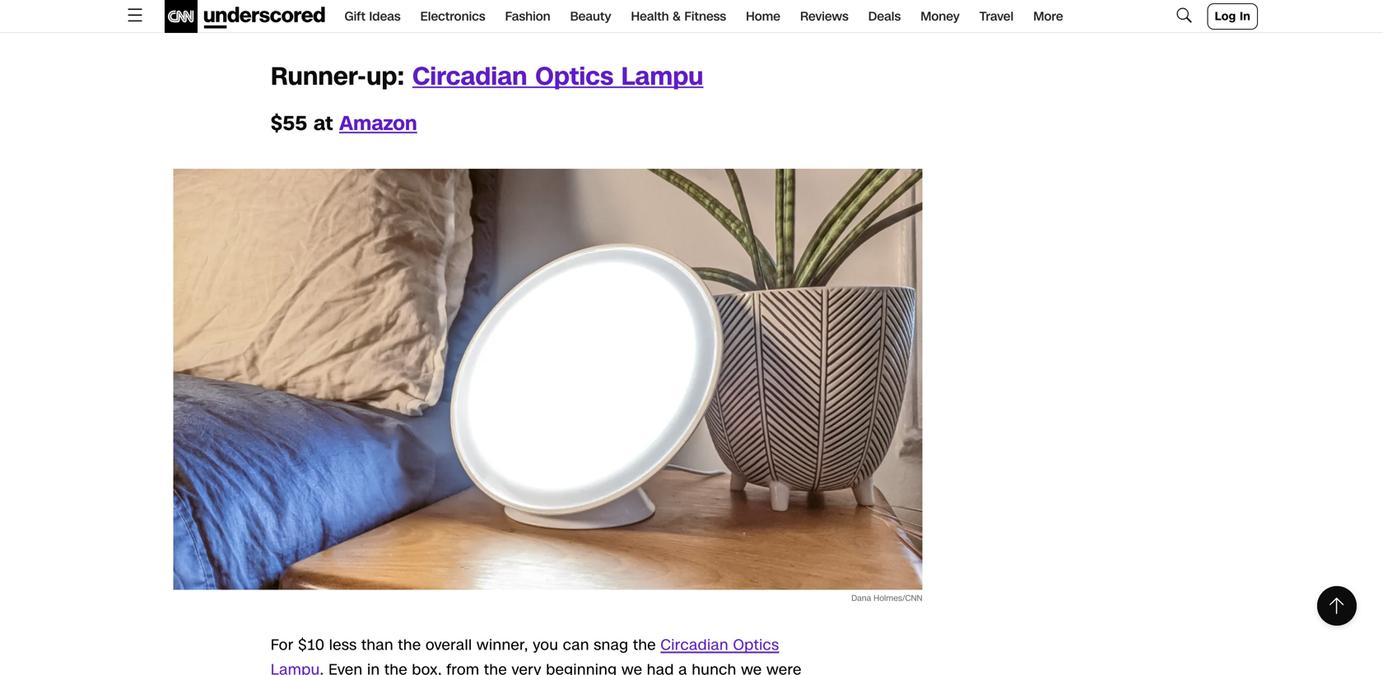 Task type: locate. For each thing, give the bounding box(es) containing it.
circadian
[[412, 59, 527, 94], [661, 635, 729, 655]]

can
[[563, 635, 589, 655]]

lampu inside circadian optics lampu
[[271, 659, 320, 675]]

&
[[673, 8, 681, 25]]

optics inside circadian optics lampu
[[733, 635, 779, 655]]

money link
[[921, 0, 960, 33]]

log in
[[1215, 8, 1251, 24]]

more
[[1033, 8, 1063, 25]]

runner-up: circadian optics lampu
[[271, 59, 703, 94]]

lampu
[[621, 59, 703, 94], [271, 659, 320, 675]]

search icon image
[[1175, 5, 1194, 25]]

open menu icon image
[[125, 5, 145, 25]]

0 vertical spatial optics
[[535, 59, 613, 94]]

log in link
[[1207, 3, 1258, 30]]

electronics
[[420, 8, 485, 25]]

winner,
[[477, 635, 528, 655]]

underscored image
[[165, 0, 325, 33]]

1 horizontal spatial lampu
[[621, 59, 703, 94]]

the right snag on the bottom left
[[633, 635, 656, 655]]

reviews
[[800, 8, 849, 25]]

underscored link
[[165, 0, 325, 33]]

0 horizontal spatial circadian
[[412, 59, 527, 94]]

amazon link
[[339, 109, 417, 137]]

circadian optics lampu link
[[412, 59, 703, 94], [271, 635, 779, 675]]

circadian optics lampu link for for $10 less than the overall winner, you can snag the
[[271, 635, 779, 675]]

1 vertical spatial optics
[[733, 635, 779, 655]]

1 horizontal spatial circadian
[[661, 635, 729, 655]]

dana
[[851, 592, 871, 604]]

travel link
[[979, 0, 1014, 33]]

dana holmes/cnn
[[851, 592, 923, 604]]

you
[[533, 635, 558, 655]]

1 horizontal spatial optics
[[733, 635, 779, 655]]

circadian optics lampu link for runner-up:
[[412, 59, 703, 94]]

2 the from the left
[[633, 635, 656, 655]]

$10
[[298, 635, 325, 655]]

optics
[[535, 59, 613, 94], [733, 635, 779, 655]]

1 the from the left
[[398, 635, 421, 655]]

less
[[329, 635, 357, 655]]

for
[[271, 635, 293, 655]]

health
[[631, 8, 669, 25]]

0 vertical spatial circadian optics lampu link
[[412, 59, 703, 94]]

1 vertical spatial circadian
[[661, 635, 729, 655]]

$55 at amazon
[[271, 109, 417, 137]]

amazon
[[339, 109, 417, 137]]

than
[[361, 635, 393, 655]]

lampu down health
[[621, 59, 703, 94]]

the right the than on the left bottom of page
[[398, 635, 421, 655]]

0 horizontal spatial the
[[398, 635, 421, 655]]

health & fitness
[[631, 8, 726, 25]]

1 vertical spatial lampu
[[271, 659, 320, 675]]

lampu down 'for'
[[271, 659, 320, 675]]

1 horizontal spatial the
[[633, 635, 656, 655]]

beauty link
[[570, 0, 611, 33]]

circadian inside circadian optics lampu
[[661, 635, 729, 655]]

gift ideas link
[[345, 0, 401, 33]]

1 vertical spatial circadian optics lampu link
[[271, 635, 779, 675]]

more link
[[1033, 0, 1063, 33]]

fitness
[[684, 8, 726, 25]]

0 horizontal spatial lampu
[[271, 659, 320, 675]]

the
[[398, 635, 421, 655], [633, 635, 656, 655]]

0 horizontal spatial optics
[[535, 59, 613, 94]]

0 vertical spatial circadian
[[412, 59, 527, 94]]



Task type: vqa. For each thing, say whether or not it's contained in the screenshot.
Home
yes



Task type: describe. For each thing, give the bounding box(es) containing it.
health & fitness link
[[631, 0, 726, 33]]

overall
[[426, 635, 472, 655]]

home link
[[746, 0, 780, 33]]

home
[[746, 8, 780, 25]]

money
[[921, 8, 960, 25]]

fashion link
[[505, 0, 551, 33]]

fashion
[[505, 8, 551, 25]]

travel
[[979, 8, 1014, 25]]

deals
[[868, 8, 901, 25]]

up:
[[366, 59, 405, 94]]

holmes/cnn
[[874, 592, 923, 604]]

beauty
[[570, 8, 611, 25]]

deals link
[[868, 0, 901, 33]]

$55
[[271, 109, 307, 137]]

best sad lamp runnerup new image
[[173, 169, 923, 590]]

gift
[[345, 8, 365, 25]]

at
[[314, 109, 333, 137]]

snag
[[594, 635, 628, 655]]

electronics link
[[420, 0, 485, 33]]

runner-
[[271, 59, 366, 94]]

reviews link
[[800, 0, 849, 33]]

in
[[1240, 8, 1251, 24]]

log
[[1215, 8, 1236, 24]]

gift ideas
[[345, 8, 401, 25]]

0 vertical spatial lampu
[[621, 59, 703, 94]]

circadian optics lampu
[[271, 635, 779, 675]]

for $10 less than the overall winner, you can snag the
[[271, 635, 661, 655]]

ideas
[[369, 8, 401, 25]]



